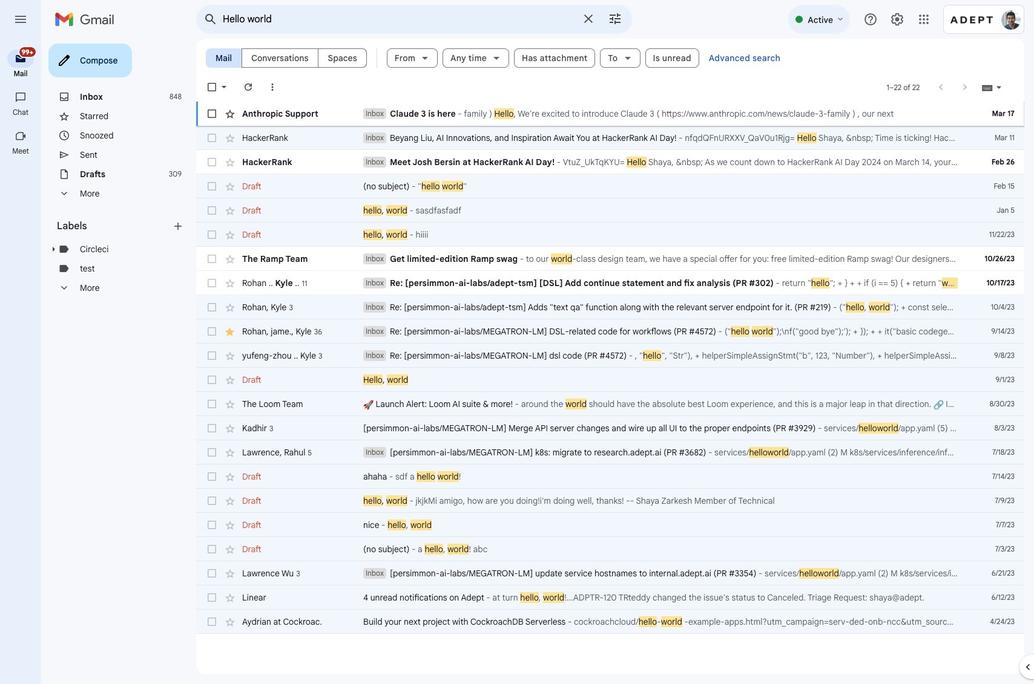 Task type: locate. For each thing, give the bounding box(es) containing it.
15 row from the top
[[196, 441, 1024, 465]]

8 row from the top
[[196, 271, 1024, 295]]

1 row from the top
[[196, 102, 1024, 126]]

4 row from the top
[[196, 174, 1024, 199]]

3 row from the top
[[196, 150, 1024, 174]]

🚀 image
[[363, 400, 373, 410]]

Search in mail text field
[[223, 13, 574, 25]]

12 row from the top
[[196, 368, 1024, 392]]

🔗 image
[[934, 400, 944, 410]]

refresh image
[[242, 81, 254, 93]]

heading
[[0, 69, 41, 79], [0, 108, 41, 117], [0, 147, 41, 156], [57, 220, 172, 233]]

settings image
[[890, 12, 905, 27]]

main content
[[196, 73, 1024, 675]]

search in mail image
[[200, 8, 222, 30]]

main menu image
[[13, 12, 28, 27]]

9 row from the top
[[196, 295, 1024, 320]]

13 row from the top
[[196, 392, 1024, 417]]

None checkbox
[[206, 81, 218, 93], [206, 108, 218, 120], [206, 132, 218, 144], [206, 156, 218, 168], [206, 180, 218, 193], [206, 277, 218, 289], [206, 326, 218, 338], [206, 374, 218, 386], [206, 423, 218, 435], [206, 495, 218, 507], [206, 520, 218, 532], [206, 568, 218, 580], [206, 616, 218, 628], [206, 81, 218, 93], [206, 108, 218, 120], [206, 132, 218, 144], [206, 156, 218, 168], [206, 180, 218, 193], [206, 277, 218, 289], [206, 326, 218, 338], [206, 374, 218, 386], [206, 423, 218, 435], [206, 495, 218, 507], [206, 520, 218, 532], [206, 568, 218, 580], [206, 616, 218, 628]]

21 row from the top
[[196, 586, 1024, 610]]

select input tool image
[[995, 83, 1003, 92]]

navigation
[[0, 39, 42, 685]]

support image
[[863, 12, 878, 27]]

6 row from the top
[[196, 223, 1024, 247]]

Search in mail search field
[[196, 5, 632, 34]]

2 row from the top
[[196, 126, 1024, 150]]

None checkbox
[[206, 205, 218, 217], [206, 229, 218, 241], [206, 253, 218, 265], [206, 302, 218, 314], [206, 350, 218, 362], [206, 398, 218, 411], [206, 447, 218, 459], [206, 471, 218, 483], [206, 544, 218, 556], [206, 592, 218, 604], [206, 205, 218, 217], [206, 229, 218, 241], [206, 253, 218, 265], [206, 302, 218, 314], [206, 350, 218, 362], [206, 398, 218, 411], [206, 447, 218, 459], [206, 471, 218, 483], [206, 544, 218, 556], [206, 592, 218, 604]]

row
[[196, 102, 1024, 126], [196, 126, 1024, 150], [196, 150, 1024, 174], [196, 174, 1024, 199], [196, 199, 1024, 223], [196, 223, 1024, 247], [196, 247, 1024, 271], [196, 271, 1024, 295], [196, 295, 1024, 320], [196, 320, 1024, 344], [196, 344, 1024, 368], [196, 368, 1024, 392], [196, 392, 1024, 417], [196, 417, 1024, 441], [196, 441, 1024, 465], [196, 465, 1024, 489], [196, 489, 1024, 513], [196, 513, 1024, 538], [196, 538, 1024, 562], [196, 562, 1024, 586], [196, 586, 1024, 610], [196, 610, 1024, 635]]



Task type: describe. For each thing, give the bounding box(es) containing it.
7 row from the top
[[196, 247, 1024, 271]]

clear search image
[[576, 7, 601, 31]]

20 row from the top
[[196, 562, 1024, 586]]

19 row from the top
[[196, 538, 1024, 562]]

more email options image
[[266, 81, 279, 93]]

5 row from the top
[[196, 199, 1024, 223]]

10 row from the top
[[196, 320, 1024, 344]]

advanced search options image
[[603, 7, 627, 31]]

18 row from the top
[[196, 513, 1024, 538]]

17 row from the top
[[196, 489, 1024, 513]]

11 row from the top
[[196, 344, 1024, 368]]

16 row from the top
[[196, 465, 1024, 489]]

gmail image
[[54, 7, 120, 31]]

22 row from the top
[[196, 610, 1024, 635]]

14 row from the top
[[196, 417, 1024, 441]]



Task type: vqa. For each thing, say whether or not it's contained in the screenshot.
11th row
yes



